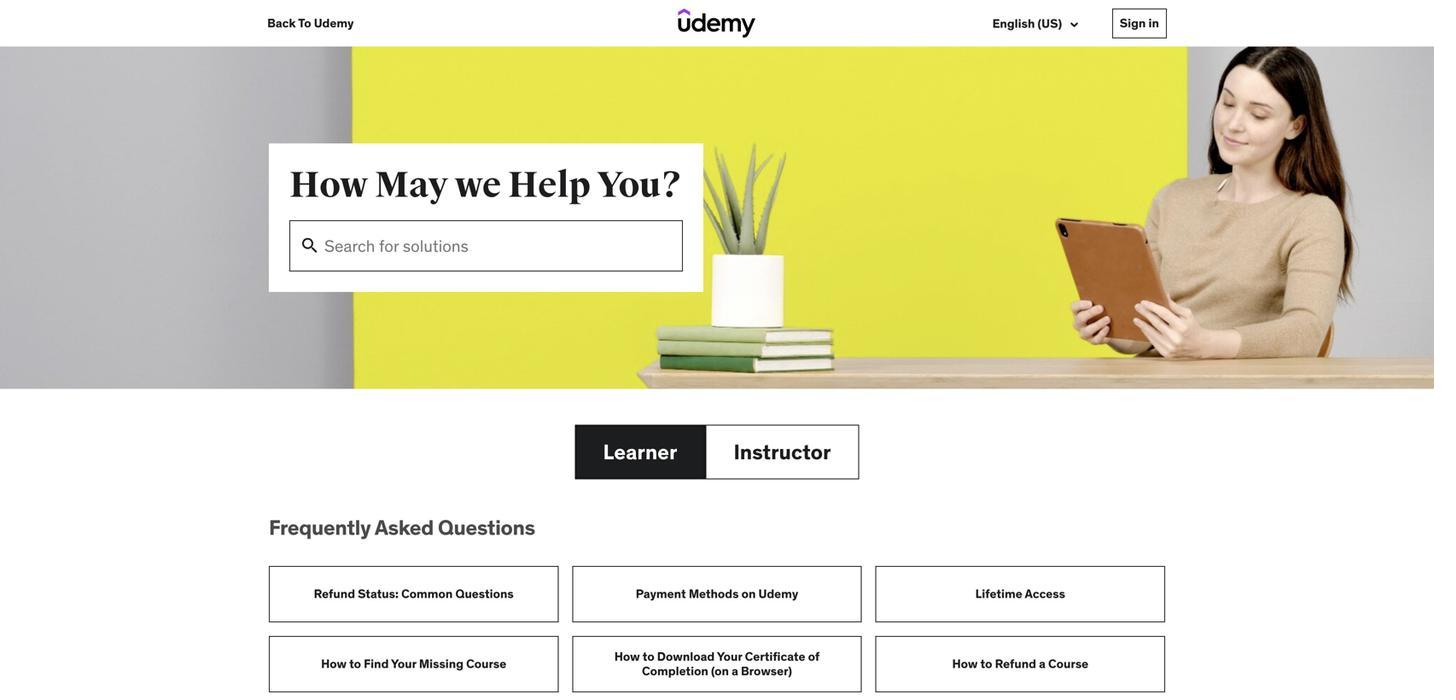 Task type: vqa. For each thing, say whether or not it's contained in the screenshot.
& to the bottom
no



Task type: describe. For each thing, give the bounding box(es) containing it.
sign in
[[1120, 15, 1159, 31]]

2 course from the left
[[1048, 656, 1089, 672]]

a inside how to download your certificate of completion (on a browser)
[[732, 663, 738, 679]]

how may we help you?
[[289, 163, 683, 207]]

instructor link
[[706, 425, 859, 479]]

how to refund a course
[[952, 656, 1089, 672]]

methods
[[689, 586, 739, 602]]

english (us) link
[[993, 15, 1078, 33]]

common
[[401, 586, 453, 602]]

udemy inside payment methods on udemy link
[[759, 586, 798, 602]]

a inside how to refund a course link
[[1039, 656, 1046, 672]]

to
[[298, 15, 311, 31]]

lifetime
[[976, 586, 1023, 602]]

status:
[[358, 586, 399, 602]]

1 vertical spatial refund
[[995, 656, 1036, 672]]

1 vertical spatial questions
[[455, 586, 514, 602]]

Search search field
[[289, 220, 683, 271]]

help
[[508, 163, 591, 207]]

we
[[455, 163, 501, 207]]

frequently asked questions
[[269, 515, 535, 541]]

back to udemy
[[267, 15, 354, 31]]

(on
[[711, 663, 729, 679]]

download
[[657, 649, 715, 664]]

how for how to download your certificate of completion (on a browser)
[[614, 649, 640, 664]]

sign
[[1120, 15, 1146, 31]]

access
[[1025, 586, 1065, 602]]

lifetime access
[[976, 586, 1065, 602]]

refund status: common questions
[[314, 586, 514, 602]]

none search field inside how may we help you? main content
[[289, 207, 683, 271]]

your for find
[[391, 656, 416, 672]]

instructor
[[734, 439, 831, 465]]

how to find your missing course
[[321, 656, 506, 672]]

how may we help you? heading
[[289, 163, 683, 207]]

to for download
[[643, 649, 655, 664]]

browser)
[[741, 663, 792, 679]]

english
[[993, 16, 1035, 31]]

learner
[[603, 439, 677, 465]]



Task type: locate. For each thing, give the bounding box(es) containing it.
english (us)
[[993, 16, 1065, 31]]

1 course from the left
[[466, 656, 506, 672]]

payment
[[636, 586, 686, 602]]

completion
[[642, 663, 709, 679]]

your for download
[[717, 649, 742, 664]]

0 horizontal spatial course
[[466, 656, 506, 672]]

how for how to refund a course
[[952, 656, 978, 672]]

0 horizontal spatial to
[[349, 656, 361, 672]]

how may we help you? main content
[[0, 46, 1434, 700]]

refund status: common questions link
[[269, 566, 559, 622]]

to for refund
[[981, 656, 992, 672]]

payment methods on udemy
[[636, 586, 798, 602]]

udemy inside 'back to udemy' link
[[314, 15, 354, 31]]

back to udemy link
[[267, 0, 354, 46]]

certificate
[[745, 649, 806, 664]]

to left download
[[643, 649, 655, 664]]

0 vertical spatial refund
[[314, 586, 355, 602]]

back
[[267, 15, 296, 31]]

on
[[742, 586, 756, 602]]

refund
[[314, 586, 355, 602], [995, 656, 1036, 672]]

0 horizontal spatial udemy
[[314, 15, 354, 31]]

1 horizontal spatial refund
[[995, 656, 1036, 672]]

how to download your certificate of completion (on a browser) link
[[572, 636, 862, 692]]

udemy right to
[[314, 15, 354, 31]]

1 horizontal spatial your
[[717, 649, 742, 664]]

lifetime access link
[[876, 566, 1165, 622]]

0 horizontal spatial refund
[[314, 586, 355, 602]]

1 horizontal spatial udemy
[[759, 586, 798, 602]]

0 vertical spatial udemy
[[314, 15, 354, 31]]

a down access at the bottom right
[[1039, 656, 1046, 672]]

0 vertical spatial questions
[[438, 515, 535, 541]]

frequently
[[269, 515, 371, 541]]

to for find
[[349, 656, 361, 672]]

udemy
[[314, 15, 354, 31], [759, 586, 798, 602]]

how for how may we help you?
[[289, 163, 368, 207]]

how to download your certificate of completion (on a browser)
[[614, 649, 820, 679]]

homepage banner image
[[0, 46, 1434, 389]]

how to refund a course link
[[876, 636, 1165, 692]]

1 horizontal spatial course
[[1048, 656, 1089, 672]]

2 horizontal spatial to
[[981, 656, 992, 672]]

of
[[808, 649, 820, 664]]

in
[[1149, 15, 1159, 31]]

how down lifetime
[[952, 656, 978, 672]]

your right "find"
[[391, 656, 416, 672]]

your
[[717, 649, 742, 664], [391, 656, 416, 672]]

you?
[[597, 163, 683, 207]]

refund down lifetime access link
[[995, 656, 1036, 672]]

to inside how to download your certificate of completion (on a browser)
[[643, 649, 655, 664]]

how to find your missing course link
[[269, 636, 559, 692]]

course
[[466, 656, 506, 672], [1048, 656, 1089, 672]]

how left may in the top left of the page
[[289, 163, 368, 207]]

refund left status:
[[314, 586, 355, 602]]

how for how to find your missing course
[[321, 656, 347, 672]]

0 horizontal spatial a
[[732, 663, 738, 679]]

to down lifetime
[[981, 656, 992, 672]]

0 horizontal spatial your
[[391, 656, 416, 672]]

a
[[1039, 656, 1046, 672], [732, 663, 738, 679]]

a right the (on
[[732, 663, 738, 679]]

how left "find"
[[321, 656, 347, 672]]

questions
[[438, 515, 535, 541], [455, 586, 514, 602]]

course down access at the bottom right
[[1048, 656, 1089, 672]]

may
[[375, 163, 448, 207]]

1 horizontal spatial a
[[1039, 656, 1046, 672]]

missing
[[419, 656, 464, 672]]

learner link
[[575, 425, 706, 479]]

None search field
[[289, 207, 683, 271]]

to
[[643, 649, 655, 664], [349, 656, 361, 672], [981, 656, 992, 672]]

find
[[364, 656, 389, 672]]

1 horizontal spatial to
[[643, 649, 655, 664]]

how inside how to download your certificate of completion (on a browser)
[[614, 649, 640, 664]]

your right download
[[717, 649, 742, 664]]

questions right 'common'
[[455, 586, 514, 602]]

asked
[[375, 515, 434, 541]]

your inside how to download your certificate of completion (on a browser)
[[717, 649, 742, 664]]

udemy right on
[[759, 586, 798, 602]]

questions right asked
[[438, 515, 535, 541]]

how
[[289, 163, 368, 207], [614, 649, 640, 664], [321, 656, 347, 672], [952, 656, 978, 672]]

to left "find"
[[349, 656, 361, 672]]

how left completion
[[614, 649, 640, 664]]

sign in button
[[1112, 9, 1167, 38]]

(us)
[[1038, 16, 1062, 31]]

course right missing
[[466, 656, 506, 672]]

payment methods on udemy link
[[572, 566, 862, 622]]

1 vertical spatial udemy
[[759, 586, 798, 602]]



